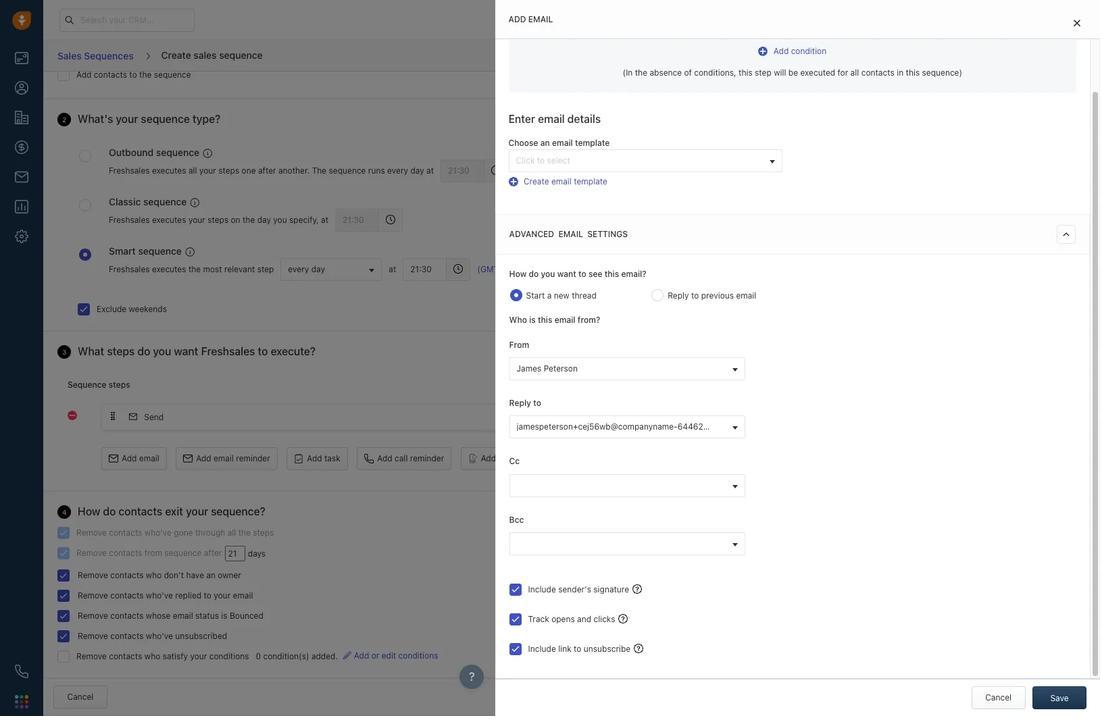 Task type: vqa. For each thing, say whether or not it's contained in the screenshot.
bottom you
yes



Task type: locate. For each thing, give the bounding box(es) containing it.
you down weekends
[[153, 345, 171, 357]]

1 horizontal spatial all
[[227, 528, 236, 538]]

are
[[876, 86, 890, 97]]

freshsales down smart
[[109, 264, 150, 274]]

contacts up the remove contacts who satisfy your conditions
[[110, 631, 144, 641]]

1 horizontal spatial at
[[389, 264, 396, 274]]

step right relevant
[[257, 264, 274, 274]]

remove for remove contacts from sequence after
[[76, 548, 107, 558]]

0 vertical spatial include
[[528, 584, 556, 594]]

reminder up sequence?
[[236, 453, 270, 463]]

0 vertical spatial is
[[529, 315, 536, 325]]

classic sequence
[[109, 196, 187, 207]]

bounced
[[230, 611, 263, 621]]

(in
[[623, 68, 633, 78]]

the up what's your sequence type?
[[139, 70, 152, 80]]

1 horizontal spatial do
[[137, 345, 150, 357]]

contacts down the remove contacts who've unsubscribed
[[109, 651, 142, 661]]

outbound sequence
[[109, 147, 199, 158]]

1 horizontal spatial an
[[540, 138, 550, 148]]

add sms button
[[461, 447, 523, 470]]

0 vertical spatial add email
[[509, 14, 553, 24]]

what
[[850, 86, 874, 97], [78, 345, 104, 357]]

0 horizontal spatial cancel
[[67, 692, 94, 702]]

cancel right freshworks switcher icon
[[67, 692, 94, 702]]

include for include sender's signature
[[528, 584, 556, 594]]

1 horizontal spatial reply
[[668, 290, 689, 301]]

who
[[146, 570, 162, 580], [144, 651, 160, 661]]

0 horizontal spatial step
[[257, 264, 274, 274]]

0 vertical spatial at
[[426, 166, 434, 176]]

contacts down sequences
[[94, 70, 127, 80]]

2 vertical spatial at
[[389, 264, 396, 274]]

type?
[[192, 113, 220, 125]]

james
[[517, 364, 541, 374]]

contacts down remove contacts who don't have an owner
[[110, 591, 144, 601]]

2 executes from the top
[[152, 215, 186, 225]]

644625405275115567.freshworksmail.com
[[678, 422, 843, 432]]

remove contacts who've unsubscribed
[[78, 631, 227, 641]]

0 horizontal spatial reminder
[[236, 453, 270, 463]]

1 horizontal spatial reminder
[[410, 453, 444, 463]]

cancel button right freshworks switcher icon
[[53, 686, 107, 709]]

do for contacts
[[103, 505, 116, 518]]

who've down whose
[[146, 631, 173, 641]]

0 horizontal spatial want
[[174, 345, 198, 357]]

2 horizontal spatial do
[[529, 269, 539, 279]]

contacts for add contacts to the sequence
[[94, 70, 127, 80]]

what left the are
[[850, 86, 874, 97]]

contacts inside enter email details dialog
[[861, 68, 894, 78]]

(gmt+00:00) utc
[[477, 264, 548, 274]]

executed
[[800, 68, 835, 78]]

who down the remove contacts who've unsubscribed
[[144, 651, 160, 661]]

1 vertical spatial every
[[288, 264, 309, 274]]

executes down <span class=" ">sales reps can use this for prospecting and account-based selling e.g. following up with event attendees</span> icon
[[152, 264, 186, 274]]

0 horizontal spatial add email
[[122, 453, 159, 463]]

sequence?
[[211, 505, 265, 518]]

of
[[684, 68, 692, 78]]

1 vertical spatial reply
[[509, 398, 531, 408]]

after
[[258, 166, 276, 176], [204, 548, 222, 558]]

phone image
[[15, 665, 28, 678]]

0 vertical spatial executes
[[152, 166, 186, 176]]

cancel inside enter email details dialog
[[985, 693, 1012, 703]]

2 vertical spatial do
[[103, 505, 116, 518]]

phone element
[[8, 658, 35, 685]]

freshsales down classic
[[109, 215, 150, 225]]

sales up type?
[[194, 49, 217, 61]]

sequence)
[[922, 68, 962, 78]]

0 vertical spatial sales
[[194, 49, 217, 61]]

remove for remove contacts who've gone through all the steps
[[76, 528, 107, 538]]

2 vertical spatial you
[[153, 345, 171, 357]]

freshsales for outbound
[[109, 166, 150, 176]]

1 vertical spatial add email
[[122, 453, 159, 463]]

is
[[529, 315, 536, 325], [221, 611, 227, 621]]

sales down in
[[893, 86, 916, 97]]

0 vertical spatial who
[[146, 570, 162, 580]]

1 vertical spatial you
[[541, 269, 555, 279]]

at right the runs
[[426, 166, 434, 176]]

reminder right 'call'
[[410, 453, 444, 463]]

to right link
[[574, 644, 581, 654]]

freshsales left execute?
[[201, 345, 255, 357]]

every right the runs
[[387, 166, 408, 176]]

cancel left save
[[985, 693, 1012, 703]]

day right the runs
[[410, 166, 424, 176]]

what right 3
[[78, 345, 104, 357]]

executes down 'outbound sequence'
[[152, 166, 186, 176]]

(in the absence of conditions, this step will be executed for all contacts in this sequence)
[[623, 68, 962, 78]]

include sender's signature
[[528, 584, 629, 594]]

1 executes from the top
[[152, 166, 186, 176]]

conditions right edit
[[398, 651, 438, 661]]

your right what's
[[116, 113, 138, 125]]

1 vertical spatial include
[[528, 644, 556, 654]]

0 vertical spatial how
[[509, 269, 527, 279]]

0 horizontal spatial how
[[78, 505, 100, 518]]

0 vertical spatial who've
[[144, 528, 172, 538]]

who've up from
[[144, 528, 172, 538]]

who
[[509, 315, 527, 325]]

0
[[256, 652, 261, 662]]

create up the add contacts to the sequence
[[161, 49, 191, 61]]

0 horizontal spatial at
[[321, 215, 328, 225]]

1 vertical spatial executes
[[152, 215, 186, 225]]

contacts for remove contacts who satisfy your conditions
[[109, 651, 142, 661]]

do right 4 at the left bottom of the page
[[103, 505, 116, 518]]

0 horizontal spatial sales
[[194, 49, 217, 61]]

the right '(in'
[[635, 68, 647, 78]]

0 horizontal spatial create
[[161, 49, 191, 61]]

who've for replied
[[146, 591, 173, 601]]

you left specify,
[[273, 215, 287, 225]]

2 vertical spatial day
[[311, 264, 325, 274]]

add condition
[[774, 46, 827, 56]]

1 vertical spatial how
[[78, 505, 100, 518]]

steps up 'days'
[[253, 528, 274, 538]]

contacts for remove contacts whose email status is bounced
[[110, 611, 144, 621]]

conditions left 0
[[209, 651, 249, 661]]

add call reminder button
[[357, 447, 452, 470]]

0 vertical spatial what
[[850, 86, 874, 97]]

include left link
[[528, 644, 556, 654]]

task
[[324, 453, 340, 463]]

contacts up remove contacts from sequence after
[[109, 528, 142, 538]]

to down james
[[533, 398, 541, 408]]

what's
[[78, 113, 113, 125]]

status
[[195, 611, 219, 621]]

2 reminder from the left
[[410, 453, 444, 463]]

steps left one
[[218, 166, 239, 176]]

1 horizontal spatial you
[[273, 215, 287, 225]]

the inside enter email details dialog
[[635, 68, 647, 78]]

0 horizontal spatial what
[[78, 345, 104, 357]]

remove for remove contacts who satisfy your conditions
[[76, 651, 107, 661]]

sequence steps
[[68, 379, 130, 390]]

freshsales
[[109, 166, 150, 176], [109, 215, 150, 225], [109, 264, 150, 274], [201, 345, 255, 357]]

unsubscribed
[[175, 631, 227, 641]]

add task button
[[287, 447, 348, 470]]

1 horizontal spatial how
[[509, 269, 527, 279]]

1 horizontal spatial every
[[387, 166, 408, 176]]

1 vertical spatial step
[[257, 264, 274, 274]]

email?
[[621, 269, 646, 279]]

1 horizontal spatial day
[[311, 264, 325, 274]]

an up click to select
[[540, 138, 550, 148]]

1 horizontal spatial sales
[[893, 86, 916, 97]]

2 vertical spatial executes
[[152, 264, 186, 274]]

3 executes from the top
[[152, 264, 186, 274]]

step left will
[[755, 68, 771, 78]]

call
[[395, 453, 408, 463]]

create email template link
[[509, 176, 607, 186]]

condition
[[791, 46, 827, 56]]

contacts for remove contacts who don't have an owner
[[110, 570, 144, 580]]

all right through on the left bottom
[[227, 528, 236, 538]]

(gmt+00:00) utc link
[[477, 263, 548, 275]]

create down click to select
[[524, 176, 549, 186]]

through
[[195, 528, 225, 538]]

2 horizontal spatial day
[[410, 166, 424, 176]]

1 vertical spatial what
[[78, 345, 104, 357]]

freshworks switcher image
[[15, 695, 28, 709]]

add email inside button
[[122, 453, 159, 463]]

0 vertical spatial day
[[410, 166, 424, 176]]

template down choose an email template
[[574, 176, 607, 186]]

relevant
[[224, 264, 255, 274]]

executes
[[152, 166, 186, 176], [152, 215, 186, 225], [152, 264, 186, 274]]

executes for classic sequence
[[152, 215, 186, 225]]

reminder for add email reminder
[[236, 453, 270, 463]]

1 vertical spatial who
[[144, 651, 160, 661]]

every day button
[[281, 258, 382, 281]]

remove contacts who don't have an owner
[[78, 570, 241, 580]]

1 vertical spatial template
[[574, 176, 607, 186]]

the down sequence?
[[238, 528, 251, 538]]

what's your sequence type?
[[78, 113, 220, 125]]

do down weekends
[[137, 345, 150, 357]]

steps
[[218, 166, 239, 176], [208, 215, 228, 225], [107, 345, 135, 357], [109, 379, 130, 390], [253, 528, 274, 538]]

see
[[589, 269, 602, 279]]

do inside enter email details dialog
[[529, 269, 539, 279]]

1 vertical spatial who've
[[146, 591, 173, 601]]

james peterson button
[[509, 358, 745, 381]]

you up 'a' on the top of page
[[541, 269, 555, 279]]

how left utc
[[509, 269, 527, 279]]

create inside enter email details dialog
[[524, 176, 549, 186]]

reply down james
[[509, 398, 531, 408]]

1 horizontal spatial is
[[529, 315, 536, 325]]

0 horizontal spatial is
[[221, 611, 227, 621]]

whose
[[146, 611, 171, 621]]

0 horizontal spatial reply
[[509, 398, 531, 408]]

template down details
[[575, 138, 610, 148]]

0 horizontal spatial an
[[206, 570, 216, 580]]

exclude weekends
[[97, 304, 167, 314]]

0 horizontal spatial every
[[288, 264, 309, 274]]

enter email details dialog
[[495, 0, 1100, 716]]

do
[[529, 269, 539, 279], [137, 345, 150, 357], [103, 505, 116, 518]]

0 horizontal spatial after
[[204, 548, 222, 558]]

executes for outbound sequence
[[152, 166, 186, 176]]

sales
[[194, 49, 217, 61], [893, 86, 916, 97]]

how inside enter email details dialog
[[509, 269, 527, 279]]

one
[[242, 166, 256, 176]]

reply left previous
[[668, 290, 689, 301]]

reminder inside button
[[236, 453, 270, 463]]

after right one
[[258, 166, 276, 176]]

add inside 'button'
[[377, 453, 392, 463]]

2 horizontal spatial you
[[541, 269, 555, 279]]

on
[[231, 215, 240, 225]]

is right status
[[221, 611, 227, 621]]

to left previous
[[691, 290, 699, 301]]

day down specify,
[[311, 264, 325, 274]]

to inside button
[[537, 155, 545, 165]]

days
[[248, 549, 266, 559]]

1 vertical spatial an
[[206, 570, 216, 580]]

day
[[410, 166, 424, 176], [257, 215, 271, 225], [311, 264, 325, 274]]

how right 4 at the left bottom of the page
[[78, 505, 100, 518]]

reminder inside 'button'
[[410, 453, 444, 463]]

1 reminder from the left
[[236, 453, 270, 463]]

an inside enter email details dialog
[[540, 138, 550, 148]]

contacts left from
[[109, 548, 142, 558]]

1 vertical spatial create
[[524, 176, 549, 186]]

cancel
[[67, 692, 94, 702], [985, 693, 1012, 703]]

add contacts to the sequence
[[76, 70, 191, 80]]

advanced email settings
[[509, 229, 628, 239]]

0 vertical spatial create
[[161, 49, 191, 61]]

exclude
[[97, 304, 126, 314]]

0 vertical spatial all
[[850, 68, 859, 78]]

0 vertical spatial want
[[557, 269, 576, 279]]

1 horizontal spatial want
[[557, 269, 576, 279]]

2 vertical spatial all
[[227, 528, 236, 538]]

be
[[788, 68, 798, 78]]

how for how do you want to see this email?
[[509, 269, 527, 279]]

Search your CRM... text field
[[59, 8, 195, 31]]

all up the <span class=" ">sales reps can use this for weekly check-ins with leads and to run renewal campaigns e.g. renewing a contract</span> icon
[[188, 166, 197, 176]]

0 vertical spatial reply
[[668, 290, 689, 301]]

from
[[144, 548, 162, 558]]

0 vertical spatial after
[[258, 166, 276, 176]]

0 vertical spatial an
[[540, 138, 550, 148]]

satisfy
[[163, 651, 188, 661]]

1 vertical spatial do
[[137, 345, 150, 357]]

0 horizontal spatial cancel button
[[53, 686, 107, 709]]

0 horizontal spatial do
[[103, 505, 116, 518]]

who is this email from?
[[509, 315, 600, 325]]

the left the most
[[188, 264, 201, 274]]

utc
[[531, 264, 548, 274]]

2 include from the top
[[528, 644, 556, 654]]

close image
[[1074, 19, 1080, 27]]

at right specify,
[[321, 215, 328, 225]]

you inside enter email details dialog
[[541, 269, 555, 279]]

1 horizontal spatial add email
[[509, 14, 553, 24]]

contacts left whose
[[110, 611, 144, 621]]

do up start
[[529, 269, 539, 279]]

0 vertical spatial step
[[755, 68, 771, 78]]

1 horizontal spatial cancel
[[985, 693, 1012, 703]]

to right "click"
[[537, 155, 545, 165]]

sequence
[[219, 49, 263, 61], [154, 70, 191, 80], [141, 113, 190, 125], [156, 147, 199, 158], [329, 166, 366, 176], [143, 196, 187, 207], [138, 245, 182, 257], [165, 548, 202, 558]]

will
[[774, 68, 786, 78]]

1 include from the top
[[528, 584, 556, 594]]

day right on
[[257, 215, 271, 225]]

james peterson
[[517, 364, 578, 374]]

2 horizontal spatial all
[[850, 68, 859, 78]]

sequences
[[84, 50, 134, 61]]

who've for gone
[[144, 528, 172, 538]]

at
[[426, 166, 434, 176], [321, 215, 328, 225], [389, 264, 396, 274]]

2 vertical spatial who've
[[146, 631, 173, 641]]

this right conditions,
[[739, 68, 753, 78]]

1 horizontal spatial step
[[755, 68, 771, 78]]

weekends
[[129, 304, 167, 314]]

don't
[[164, 570, 184, 580]]

0 horizontal spatial all
[[188, 166, 197, 176]]

1 vertical spatial want
[[174, 345, 198, 357]]

specify,
[[289, 215, 319, 225]]

1 horizontal spatial what
[[850, 86, 874, 97]]

want
[[557, 269, 576, 279], [174, 345, 198, 357]]

cancel button left save
[[971, 686, 1025, 709]]

an right have on the bottom
[[206, 570, 216, 580]]

reply for reply to previous email
[[668, 290, 689, 301]]

freshsales down outbound
[[109, 166, 150, 176]]

is right who
[[529, 315, 536, 325]]

contacts down remove contacts from sequence after
[[110, 570, 144, 580]]

your right exit
[[186, 505, 208, 518]]

every down specify,
[[288, 264, 309, 274]]

who've down remove contacts who don't have an owner
[[146, 591, 173, 601]]

0 horizontal spatial day
[[257, 215, 271, 225]]

include up track
[[528, 584, 556, 594]]

0 vertical spatial do
[[529, 269, 539, 279]]

who left don't
[[146, 570, 162, 580]]

executes down classic sequence
[[152, 215, 186, 225]]

0 vertical spatial every
[[387, 166, 408, 176]]

freshsales for classic
[[109, 215, 150, 225]]

None text field
[[225, 546, 246, 561]]

at right every day "button"
[[389, 264, 396, 274]]

contacts up the are
[[861, 68, 894, 78]]

what steps do you want freshsales to execute?
[[78, 345, 316, 357]]

remove for remove contacts who don't have an owner
[[78, 570, 108, 580]]

1 horizontal spatial create
[[524, 176, 549, 186]]

step inside enter email details dialog
[[755, 68, 771, 78]]

after down through on the left bottom
[[204, 548, 222, 558]]

all right for
[[850, 68, 859, 78]]



Task type: describe. For each thing, give the bounding box(es) containing it.
add or edit conditions
[[354, 651, 438, 661]]

smart sequence
[[109, 245, 182, 257]]

add sms
[[481, 453, 516, 463]]

1 vertical spatial is
[[221, 611, 227, 621]]

include link to unsubscribe
[[528, 644, 631, 654]]

sequences?
[[918, 86, 972, 97]]

how do you want to see this email?
[[509, 269, 646, 279]]

0 horizontal spatial you
[[153, 345, 171, 357]]

the right on
[[243, 215, 255, 225]]

jamespeterson+cej56wb@companyname-644625405275115567.freshworksmail.com button
[[509, 416, 843, 439]]

remove for remove contacts who've unsubscribed
[[78, 631, 108, 641]]

4
[[62, 508, 67, 516]]

add call reminder
[[377, 453, 444, 463]]

<span class=" ">sales reps can use this for weekly check-ins with leads and to run renewal campaigns e.g. renewing a contract</span> image
[[190, 198, 200, 207]]

or
[[371, 651, 379, 661]]

start
[[526, 290, 545, 301]]

added.
[[311, 652, 338, 662]]

your down owner
[[214, 591, 231, 601]]

remove contacts whose email status is bounced
[[78, 611, 263, 621]]

every day
[[288, 264, 325, 274]]

bcc
[[509, 515, 524, 525]]

steps right "sequence"
[[109, 379, 130, 390]]

owner
[[218, 570, 241, 580]]

every inside every day "button"
[[288, 264, 309, 274]]

classic
[[109, 196, 141, 207]]

replied
[[175, 591, 201, 601]]

who for satisfy
[[144, 651, 160, 661]]

sequence
[[68, 379, 106, 390]]

reply for reply to
[[509, 398, 531, 408]]

reply to previous email
[[668, 290, 756, 301]]

1 vertical spatial after
[[204, 548, 222, 558]]

clicks
[[594, 614, 615, 624]]

your down <span class=" ">sales reps can use this for traditional drip campaigns e.g. reengaging with cold prospects</span> image
[[199, 166, 216, 176]]

another.
[[278, 166, 310, 176]]

contacts for remove contacts from sequence after
[[109, 548, 142, 558]]

create for create email template
[[524, 176, 549, 186]]

reminder for add call reminder
[[410, 453, 444, 463]]

is inside enter email details dialog
[[529, 315, 536, 325]]

<span class=" ">sales reps can use this for prospecting and account-based selling e.g. following up with event attendees</span> image
[[185, 247, 194, 256]]

<span class=" ">sales reps can use this for traditional drip campaigns e.g. reengaging with cold prospects</span> image
[[203, 149, 212, 158]]

new
[[554, 290, 569, 301]]

add email button
[[101, 447, 167, 470]]

add email inside enter email details dialog
[[509, 14, 553, 24]]

0 horizontal spatial conditions
[[209, 651, 249, 661]]

freshsales executes your steps on the day you specify, at
[[109, 215, 328, 225]]

smart
[[109, 245, 136, 257]]

track opens and clicks
[[528, 614, 615, 624]]

and
[[577, 614, 591, 624]]

choose an email template
[[509, 138, 610, 148]]

opens
[[551, 614, 575, 624]]

settings
[[587, 229, 628, 239]]

what are sales sequences?
[[850, 86, 972, 97]]

sms
[[498, 453, 516, 463]]

add email reminder
[[196, 453, 270, 463]]

have
[[186, 570, 204, 580]]

enter
[[509, 113, 535, 125]]

select
[[547, 155, 570, 165]]

create for create sales sequence
[[161, 49, 191, 61]]

include for include link to unsubscribe
[[528, 644, 556, 654]]

do for you
[[529, 269, 539, 279]]

contacts left exit
[[119, 505, 162, 518]]

in
[[897, 68, 904, 78]]

to right replied
[[204, 591, 211, 601]]

gone
[[174, 528, 193, 538]]

1 vertical spatial day
[[257, 215, 271, 225]]

thread
[[572, 290, 597, 301]]

freshsales executes the most relevant step
[[109, 264, 274, 274]]

3
[[62, 348, 67, 356]]

1 vertical spatial at
[[321, 215, 328, 225]]

add task
[[307, 453, 340, 463]]

freshsales for smart
[[109, 264, 150, 274]]

the
[[312, 166, 327, 176]]

this right see
[[605, 269, 619, 279]]

a
[[547, 290, 552, 301]]

remove contacts who satisfy your conditions
[[76, 651, 249, 661]]

cancel for the leftmost cancel button
[[67, 692, 94, 702]]

1 horizontal spatial after
[[258, 166, 276, 176]]

create sales sequence
[[161, 49, 263, 61]]

day inside "button"
[[311, 264, 325, 274]]

to left execute?
[[258, 345, 268, 357]]

your down unsubscribed
[[190, 651, 207, 661]]

click to select
[[516, 155, 570, 165]]

sales sequences link
[[57, 45, 134, 66]]

2 horizontal spatial at
[[426, 166, 434, 176]]

steps left on
[[208, 215, 228, 225]]

save button
[[1032, 686, 1087, 709]]

want inside enter email details dialog
[[557, 269, 576, 279]]

1 horizontal spatial conditions
[[398, 651, 438, 661]]

to left see
[[578, 269, 586, 279]]

to down sequences
[[129, 70, 137, 80]]

executes for smart sequence
[[152, 264, 186, 274]]

jamespeterson+cej56wb@companyname-644625405275115567.freshworksmail.com
[[517, 422, 843, 432]]

outbound
[[109, 147, 154, 158]]

edit
[[382, 651, 396, 661]]

peterson
[[544, 364, 578, 374]]

what for what are sales sequences?
[[850, 86, 874, 97]]

advanced
[[509, 229, 554, 239]]

click to select button
[[509, 149, 782, 172]]

1 vertical spatial sales
[[893, 86, 916, 97]]

remove contacts who've replied to your email
[[78, 591, 253, 601]]

contacts for remove contacts who've gone through all the steps
[[109, 528, 142, 538]]

runs
[[368, 166, 385, 176]]

click
[[516, 155, 535, 165]]

this right in
[[906, 68, 920, 78]]

steps up sequence steps
[[107, 345, 135, 357]]

1 horizontal spatial cancel button
[[971, 686, 1025, 709]]

all inside enter email details dialog
[[850, 68, 859, 78]]

add email reminder button
[[176, 447, 278, 470]]

your down the <span class=" ">sales reps can use this for weekly check-ins with leads and to run renewal campaigns e.g. renewing a contract</span> icon
[[188, 215, 205, 225]]

this down 'a' on the top of page
[[538, 315, 552, 325]]

remove for remove contacts whose email status is bounced
[[78, 611, 108, 621]]

remove for remove contacts who've replied to your email
[[78, 591, 108, 601]]

sales sequences
[[57, 50, 134, 61]]

0 vertical spatial you
[[273, 215, 287, 225]]

jamespeterson+cej56wb@companyname-
[[517, 422, 678, 432]]

absence
[[650, 68, 682, 78]]

who've for unsubscribed
[[146, 631, 173, 641]]

for
[[838, 68, 848, 78]]

save
[[1050, 693, 1069, 703]]

conditions,
[[694, 68, 736, 78]]

what for what steps do you want freshsales to execute?
[[78, 345, 104, 357]]

how for how do contacts exit your sequence?
[[78, 505, 100, 518]]

cancel for the rightmost cancel button
[[985, 693, 1012, 703]]

from
[[509, 340, 529, 350]]

enter email details
[[509, 113, 601, 125]]

details
[[567, 113, 601, 125]]

sender's
[[558, 584, 591, 594]]

from?
[[578, 315, 600, 325]]

contacts for remove contacts who've unsubscribed
[[110, 631, 144, 641]]

0 condition(s) added.
[[256, 652, 338, 662]]

contacts for remove contacts who've replied to your email
[[110, 591, 144, 601]]

1 vertical spatial all
[[188, 166, 197, 176]]

create email template
[[524, 176, 607, 186]]

who for don't
[[146, 570, 162, 580]]

sales
[[57, 50, 82, 61]]

0 vertical spatial template
[[575, 138, 610, 148]]

remove contacts from sequence after
[[76, 548, 222, 558]]



